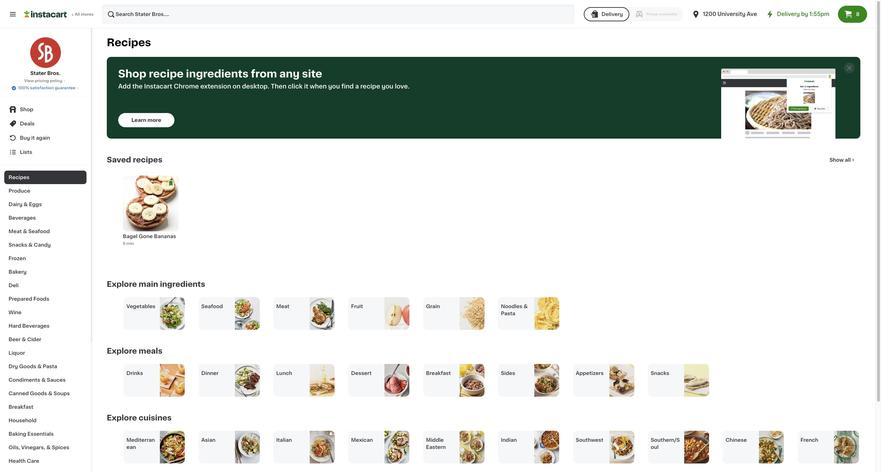 Task type: describe. For each thing, give the bounding box(es) containing it.
min
[[126, 242, 134, 246]]

meat & seafood
[[9, 229, 50, 234]]

& left soups
[[48, 392, 52, 397]]

bagel
[[123, 234, 138, 239]]

deli
[[9, 283, 19, 288]]

deals
[[20, 121, 35, 126]]

love.
[[395, 84, 410, 89]]

spices
[[52, 446, 69, 451]]

shop for shop
[[20, 107, 33, 112]]

eggs
[[29, 202, 42, 207]]

on
[[233, 84, 241, 89]]

southern/s
[[651, 438, 680, 443]]

meat link
[[273, 298, 335, 330]]

goods for dry
[[19, 365, 36, 370]]

vegetables link
[[124, 298, 185, 330]]

any
[[279, 69, 300, 79]]

more
[[148, 118, 161, 123]]

0 vertical spatial seafood
[[28, 229, 50, 234]]

1 vertical spatial breakfast
[[9, 405, 33, 410]]

recipe card group
[[123, 176, 179, 264]]

liquor link
[[4, 347, 87, 360]]

item carousel region
[[107, 432, 872, 464]]

bakery
[[9, 270, 27, 275]]

produce link
[[4, 184, 87, 198]]

by
[[801, 11, 809, 17]]

drinks
[[126, 371, 143, 376]]

100% satisfaction guarantee
[[18, 86, 75, 90]]

learn more button
[[118, 113, 174, 127]]

& for condiments
[[41, 378, 46, 383]]

canned
[[9, 392, 29, 397]]

meat for meat
[[276, 304, 290, 309]]

beer & cider link
[[4, 333, 87, 347]]

goods for canned
[[30, 392, 47, 397]]

seafood link
[[199, 298, 260, 330]]

dry
[[9, 365, 18, 370]]

sides
[[501, 371, 515, 376]]

dessert link
[[348, 365, 410, 397]]

mexican link
[[348, 432, 410, 464]]

dry goods & pasta link
[[4, 360, 87, 374]]

service type group
[[584, 7, 683, 21]]

middle
[[426, 438, 444, 443]]

0 vertical spatial breakfast link
[[423, 365, 485, 397]]

pasta inside "dry goods & pasta" link
[[43, 365, 57, 370]]

noodles & pasta
[[501, 304, 528, 317]]

southern/s oul link
[[648, 432, 709, 464]]

produce
[[9, 189, 30, 194]]

ave
[[747, 11, 757, 17]]

bros.
[[47, 71, 60, 76]]

stater bros. link
[[30, 37, 61, 77]]

ingredients for recipe
[[186, 69, 249, 79]]

100%
[[18, 86, 29, 90]]

mediterran ean link
[[124, 432, 185, 464]]

dessert
[[351, 371, 372, 376]]

oils,
[[9, 446, 20, 451]]

add
[[118, 84, 131, 89]]

1:55pm
[[810, 11, 830, 17]]

italian
[[276, 438, 292, 443]]

show all link
[[830, 157, 856, 164]]

show
[[830, 158, 844, 163]]

saved button
[[844, 9, 868, 17]]

prepared
[[9, 297, 32, 302]]

1 horizontal spatial recipes
[[107, 37, 151, 48]]

sauces
[[47, 378, 66, 383]]

cider
[[27, 338, 41, 343]]

dairy & eggs link
[[4, 198, 87, 212]]

ean
[[126, 445, 136, 450]]

chinese
[[726, 438, 747, 443]]

saved recipes link
[[107, 156, 162, 165]]

stater bros.
[[30, 71, 60, 76]]

8
[[856, 12, 860, 17]]

0 vertical spatial breakfast
[[426, 371, 451, 376]]

main
[[139, 281, 158, 288]]

health care
[[9, 459, 39, 464]]

soups
[[54, 392, 70, 397]]

1 horizontal spatial it
[[304, 84, 308, 89]]

meat for meat & seafood
[[9, 229, 22, 234]]

dinner link
[[199, 365, 260, 397]]

stater
[[30, 71, 46, 76]]

appetizers link
[[573, 365, 634, 397]]

gone
[[139, 234, 153, 239]]

eastern
[[426, 445, 446, 450]]

5 min
[[123, 242, 134, 246]]

8 button
[[838, 6, 867, 23]]

shop recipe ingredients from any site
[[118, 69, 322, 79]]

0 vertical spatial beverages
[[9, 216, 36, 221]]

foods
[[33, 297, 49, 302]]

recipes link
[[4, 171, 87, 184]]

& for dairy
[[24, 202, 28, 207]]

1 vertical spatial recipes
[[9, 175, 29, 180]]

buy it again link
[[4, 131, 87, 145]]

baking essentials link
[[4, 428, 87, 442]]

liquor
[[9, 351, 25, 356]]

explore for explore cuisines
[[107, 415, 137, 422]]

1 vertical spatial beverages
[[22, 324, 50, 329]]

& for noodles
[[524, 304, 528, 309]]

university
[[718, 11, 746, 17]]

1 horizontal spatial seafood
[[201, 304, 223, 309]]

& left the spices
[[46, 446, 51, 451]]



Task type: vqa. For each thing, say whether or not it's contained in the screenshot.
Deli
yes



Task type: locate. For each thing, give the bounding box(es) containing it.
shop link
[[4, 103, 87, 117]]

french link
[[798, 432, 859, 464]]

pricing
[[35, 79, 49, 83]]

asian link
[[199, 432, 260, 464]]

0 horizontal spatial seafood
[[28, 229, 50, 234]]

beverages
[[9, 216, 36, 221], [22, 324, 50, 329]]

bananas
[[154, 234, 176, 239]]

site
[[302, 69, 322, 79]]

delivery for delivery by 1:55pm
[[777, 11, 800, 17]]

snacks link
[[648, 365, 709, 397]]

canned goods & soups link
[[4, 387, 87, 401]]

0 vertical spatial snacks
[[9, 243, 27, 248]]

household
[[9, 419, 37, 424]]

vegetables
[[126, 304, 155, 309]]

1 explore from the top
[[107, 281, 137, 288]]

explore left main
[[107, 281, 137, 288]]

dinner
[[201, 371, 219, 376]]

shop
[[118, 69, 146, 79], [20, 107, 33, 112]]

& left sauces
[[41, 378, 46, 383]]

explore
[[107, 281, 137, 288], [107, 348, 137, 355], [107, 415, 137, 422]]

chinese link
[[723, 432, 784, 464]]

1 horizontal spatial shop
[[118, 69, 146, 79]]

find
[[342, 84, 354, 89]]

explore up drinks at the bottom of the page
[[107, 348, 137, 355]]

None search field
[[102, 4, 575, 24]]

chrome
[[174, 84, 199, 89]]

a
[[355, 84, 359, 89]]

5
[[123, 242, 125, 246]]

goods down condiments & sauces
[[30, 392, 47, 397]]

the
[[132, 84, 143, 89]]

essentials
[[27, 432, 54, 437]]

ingredients for main
[[160, 281, 205, 288]]

recipe up instacart
[[149, 69, 184, 79]]

& left eggs
[[24, 202, 28, 207]]

prepared foods link
[[4, 293, 87, 306]]

bakery link
[[4, 266, 87, 279]]

you left find
[[328, 84, 340, 89]]

& for beer
[[22, 338, 26, 343]]

pasta inside "noodles & pasta"
[[501, 312, 515, 317]]

saved recipes
[[107, 156, 162, 164]]

1 horizontal spatial breakfast
[[426, 371, 451, 376]]

again
[[36, 136, 50, 141]]

& left the 'candy'
[[28, 243, 33, 248]]

0 vertical spatial pasta
[[501, 312, 515, 317]]

1200 university ave button
[[692, 4, 757, 24]]

show all
[[830, 158, 851, 163]]

delivery for delivery
[[602, 12, 623, 17]]

health
[[9, 459, 26, 464]]

1 vertical spatial explore
[[107, 348, 137, 355]]

Search field
[[103, 5, 574, 24]]

1 vertical spatial recipe
[[360, 84, 380, 89]]

shop for shop recipe ingredients from any site
[[118, 69, 146, 79]]

asian
[[201, 438, 216, 443]]

desktop.
[[242, 84, 269, 89]]

recipe right a
[[360, 84, 380, 89]]

beverages down dairy & eggs
[[9, 216, 36, 221]]

0 horizontal spatial snacks
[[9, 243, 27, 248]]

from
[[251, 69, 277, 79]]

saved for saved recipes
[[107, 156, 131, 164]]

1 vertical spatial breakfast link
[[4, 401, 87, 415]]

ingredients up extension
[[186, 69, 249, 79]]

1 vertical spatial meat
[[276, 304, 290, 309]]

it right click
[[304, 84, 308, 89]]

cuisines
[[139, 415, 172, 422]]

1 vertical spatial it
[[31, 136, 35, 141]]

2 you from the left
[[382, 84, 394, 89]]

condiments & sauces link
[[4, 374, 87, 387]]

all
[[845, 158, 851, 163]]

0 vertical spatial explore
[[107, 281, 137, 288]]

view pricing policy link
[[24, 78, 67, 84]]

ingredients
[[186, 69, 249, 79], [160, 281, 205, 288]]

snacks for snacks & candy
[[9, 243, 27, 248]]

frozen link
[[4, 252, 87, 266]]

0 vertical spatial ingredients
[[186, 69, 249, 79]]

1 vertical spatial saved
[[107, 156, 131, 164]]

candy
[[34, 243, 51, 248]]

1 horizontal spatial you
[[382, 84, 394, 89]]

0 vertical spatial saved
[[852, 10, 868, 15]]

explore for explore main ingredients
[[107, 281, 137, 288]]

stater bros. logo image
[[30, 37, 61, 68]]

0 vertical spatial shop
[[118, 69, 146, 79]]

hard
[[9, 324, 21, 329]]

& up snacks & candy
[[23, 229, 27, 234]]

0 horizontal spatial meat
[[9, 229, 22, 234]]

you left love.
[[382, 84, 394, 89]]

it right buy on the top of the page
[[31, 136, 35, 141]]

2 vertical spatial explore
[[107, 415, 137, 422]]

0 horizontal spatial breakfast
[[9, 405, 33, 410]]

0 vertical spatial goods
[[19, 365, 36, 370]]

southern/s oul
[[651, 438, 680, 450]]

0 horizontal spatial saved
[[107, 156, 131, 164]]

view pricing policy
[[24, 79, 62, 83]]

beverages up cider
[[22, 324, 50, 329]]

policy
[[50, 79, 62, 83]]

& right noodles
[[524, 304, 528, 309]]

0 vertical spatial it
[[304, 84, 308, 89]]

0 horizontal spatial breakfast link
[[4, 401, 87, 415]]

0 horizontal spatial shop
[[20, 107, 33, 112]]

grain
[[426, 304, 440, 309]]

&
[[24, 202, 28, 207], [23, 229, 27, 234], [28, 243, 33, 248], [524, 304, 528, 309], [22, 338, 26, 343], [37, 365, 42, 370], [41, 378, 46, 383], [48, 392, 52, 397], [46, 446, 51, 451]]

beverages link
[[4, 212, 87, 225]]

satisfaction
[[30, 86, 54, 90]]

1200
[[703, 11, 716, 17]]

shop up deals
[[20, 107, 33, 112]]

drinks link
[[124, 365, 185, 397]]

explore up "mediterran"
[[107, 415, 137, 422]]

hard beverages link
[[4, 320, 87, 333]]

snacks for snacks
[[651, 371, 670, 376]]

extension banner image
[[721, 69, 836, 139]]

instacart logo image
[[24, 10, 67, 19]]

1 horizontal spatial snacks
[[651, 371, 670, 376]]

1 horizontal spatial recipe
[[360, 84, 380, 89]]

& up condiments & sauces
[[37, 365, 42, 370]]

0 horizontal spatial recipe
[[149, 69, 184, 79]]

household link
[[4, 415, 87, 428]]

& right beer
[[22, 338, 26, 343]]

all stores link
[[24, 4, 94, 24]]

0 horizontal spatial you
[[328, 84, 340, 89]]

1 horizontal spatial meat
[[276, 304, 290, 309]]

1 horizontal spatial delivery
[[777, 11, 800, 17]]

saved inside button
[[852, 10, 868, 15]]

1 vertical spatial snacks
[[651, 371, 670, 376]]

saved for saved
[[852, 10, 868, 15]]

1 horizontal spatial saved
[[852, 10, 868, 15]]

shop up "the"
[[118, 69, 146, 79]]

& for meat
[[23, 229, 27, 234]]

0 vertical spatial recipe
[[149, 69, 184, 79]]

southwest link
[[573, 432, 634, 464]]

1 vertical spatial goods
[[30, 392, 47, 397]]

fruit link
[[348, 298, 410, 330]]

1 vertical spatial seafood
[[201, 304, 223, 309]]

oul
[[651, 445, 659, 450]]

pasta down noodles
[[501, 312, 515, 317]]

0 horizontal spatial recipes
[[9, 175, 29, 180]]

& inside "noodles & pasta"
[[524, 304, 528, 309]]

lists
[[20, 150, 32, 155]]

deals link
[[4, 117, 87, 131]]

oils, vinegars, & spices
[[9, 446, 69, 451]]

middle eastern
[[426, 438, 446, 450]]

1 vertical spatial ingredients
[[160, 281, 205, 288]]

lunch
[[276, 371, 292, 376]]

1200 university ave
[[703, 11, 757, 17]]

1 vertical spatial pasta
[[43, 365, 57, 370]]

health care link
[[4, 455, 87, 469]]

delivery inside button
[[602, 12, 623, 17]]

stores
[[81, 12, 94, 16]]

vinegars,
[[21, 446, 45, 451]]

explore cuisines
[[107, 415, 172, 422]]

1 horizontal spatial breakfast link
[[423, 365, 485, 397]]

pasta up condiments & sauces "link"
[[43, 365, 57, 370]]

mexican
[[351, 438, 373, 443]]

1 horizontal spatial pasta
[[501, 312, 515, 317]]

delivery by 1:55pm link
[[766, 10, 830, 19]]

condiments
[[9, 378, 40, 383]]

mediterran
[[126, 438, 155, 443]]

0 horizontal spatial delivery
[[602, 12, 623, 17]]

frozen
[[9, 256, 26, 261]]

1 vertical spatial shop
[[20, 107, 33, 112]]

& for snacks
[[28, 243, 33, 248]]

ingredients right main
[[160, 281, 205, 288]]

pasta
[[501, 312, 515, 317], [43, 365, 57, 370]]

goods up condiments
[[19, 365, 36, 370]]

0 horizontal spatial it
[[31, 136, 35, 141]]

1 you from the left
[[328, 84, 340, 89]]

dairy & eggs
[[9, 202, 42, 207]]

0 horizontal spatial pasta
[[43, 365, 57, 370]]

0 vertical spatial meat
[[9, 229, 22, 234]]

0 vertical spatial recipes
[[107, 37, 151, 48]]

wine link
[[4, 306, 87, 320]]

snacks inside "link"
[[9, 243, 27, 248]]

2 explore from the top
[[107, 348, 137, 355]]

sides link
[[498, 365, 560, 397]]

explore for explore meals
[[107, 348, 137, 355]]

explore main ingredients
[[107, 281, 205, 288]]

recipe
[[149, 69, 184, 79], [360, 84, 380, 89]]

italian link
[[273, 432, 335, 464]]

canned goods & soups
[[9, 392, 70, 397]]

3 explore from the top
[[107, 415, 137, 422]]

extension
[[200, 84, 231, 89]]



